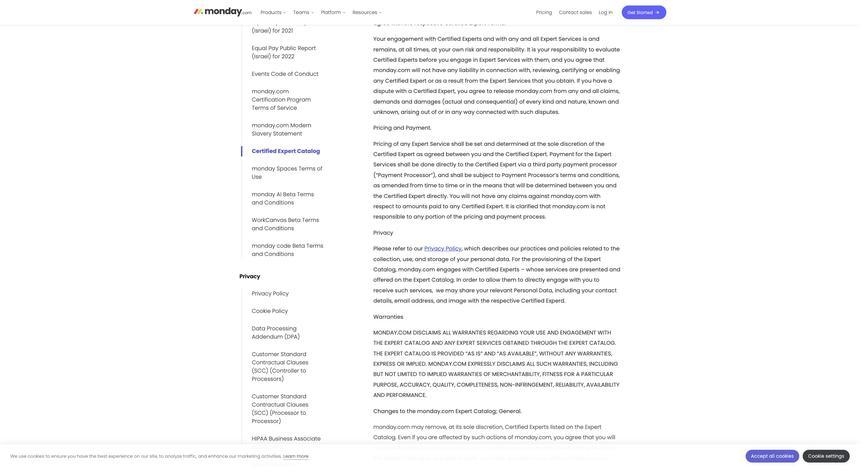 Task type: vqa. For each thing, say whether or not it's contained in the screenshot.
new
no



Task type: locate. For each thing, give the bounding box(es) containing it.
conditions
[[265, 199, 294, 207], [265, 225, 294, 232], [265, 250, 294, 258]]

beta for code
[[293, 242, 305, 250]]

to
[[419, 371, 426, 379]]

1 customer from the top
[[252, 351, 279, 359]]

"),
[[431, 171, 437, 179]]

2 monday from the top
[[252, 191, 275, 198]]

0 horizontal spatial liability
[[460, 66, 479, 74]]

processor
[[404, 171, 431, 179]]

not down "before" on the top of the page
[[422, 66, 431, 74]]

1 vertical spatial equal
[[252, 44, 267, 52]]

or inside "), and shall be subject to payment processor's terms and conditions, as amended from time to time or in the means that will be determined between you and the certified expert directly. you will not have any claims against monday.com with respect to amounts paid to any certified expert. it is clarified that monday.com is not responsible to any portion of the pricing and payment process.
[[460, 182, 465, 190]]

1 public from the top
[[280, 18, 297, 26]]

(israel) inside the equal pay public report (israel) for 2022
[[252, 52, 271, 60]]

3 monday from the top
[[252, 242, 275, 250]]

from right result
[[465, 77, 478, 85]]

directly down whose
[[525, 276, 546, 284]]

0 vertical spatial catalog.
[[432, 276, 455, 284]]

2 "as from the left
[[497, 350, 506, 358]]

on right experience
[[134, 453, 140, 460]]

conditions inside monday code beta terms and conditions
[[265, 250, 294, 258]]

pricing inside pricing of any expert service shall be set and determined at the sole discretion of the certified expert as agreed between you and the certified expert. payment for the expert services shall be done directly to the certified expert via a third party payment processor ("
[[374, 140, 392, 148]]

1 horizontal spatial on
[[395, 276, 402, 284]]

1 (scc) from the top
[[252, 367, 268, 375]]

contact
[[559, 9, 579, 16]]

for for 2022
[[273, 52, 280, 60]]

part
[[445, 455, 457, 463]]

1 horizontal spatial if
[[571, 9, 575, 17]]

conditions for code
[[265, 250, 294, 258]]

release
[[494, 87, 514, 95]]

2 vertical spatial engage
[[547, 276, 568, 284]]

0 vertical spatial respective
[[415, 19, 443, 27]]

customer inside customer standard contractual clauses (scc)             (controller to processors)
[[252, 351, 279, 359]]

experts up them
[[500, 266, 520, 274]]

you right if
[[582, 77, 592, 85]]

public for 2021
[[280, 18, 297, 26]]

0 horizontal spatial determined
[[497, 140, 529, 148]]

1 horizontal spatial liability
[[570, 455, 588, 463]]

0 vertical spatial expert.
[[531, 151, 549, 158]]

modern
[[291, 121, 312, 129]]

all down engagement
[[406, 46, 412, 53]]

2 vertical spatial it
[[506, 203, 509, 211]]

0 vertical spatial all
[[443, 329, 451, 337]]

is
[[538, 0, 542, 6], [583, 35, 587, 43], [532, 46, 536, 53], [511, 203, 515, 211], [591, 203, 595, 211]]

1 vertical spatial expert.
[[487, 203, 505, 211]]

between down terms
[[569, 182, 593, 190]]

policy up processing
[[272, 307, 288, 315]]

2 (scc) from the top
[[252, 410, 268, 417]]

1 horizontal spatial between
[[569, 182, 593, 190]]

are right "services"
[[570, 266, 579, 274]]

2 vertical spatial shall
[[451, 171, 463, 179]]

practices
[[521, 245, 547, 253]]

you inside "), and shall be subject to payment processor's terms and conditions, as amended from time to time or in the means that will be determined between you and the certified expert directly. you will not have any claims against monday.com with respect to amounts paid to any certified expert. it is clarified that monday.com is not responsible to any portion of the pricing and payment process.
[[594, 182, 605, 190]]

order
[[463, 276, 478, 284]]

0 vertical spatial beta
[[283, 191, 296, 198]]

you up claim
[[417, 434, 427, 442]]

pricing for pricing of any expert service shall be set and determined at the sole discretion of the certified expert as agreed between you and the certified expert. payment for the expert services shall be done directly to the certified expert via a third party payment processor ("
[[374, 140, 392, 148]]

monday.com.
[[445, 445, 482, 452]]

any
[[509, 35, 519, 43], [448, 66, 458, 74], [374, 77, 384, 85], [569, 87, 579, 95], [452, 108, 462, 116], [400, 140, 411, 148], [497, 192, 508, 200], [450, 203, 460, 211], [414, 213, 424, 221], [433, 455, 444, 463]]

our
[[414, 245, 423, 253], [510, 245, 519, 253], [141, 453, 148, 460], [229, 453, 237, 460]]

contractual for (processor
[[252, 401, 285, 409]]

our right refer
[[414, 245, 423, 253]]

slavery
[[252, 130, 272, 138]]

services inside pricing of any expert service shall be set and determined at the sole discretion of the certified expert as agreed between you and the certified expert. payment for the expert services shall be done directly to the certified expert via a third party payment processor ("
[[374, 161, 396, 169]]

it right ").
[[533, 0, 537, 6]]

your inside "). it is your responsibility to review the certified expert terms and you should not engage in expert services if you do not agree with the respective certified expert terms.
[[544, 0, 556, 6]]

responsibility inside "). it is your responsibility to review the certified expert terms and you should not engage in expert services if you do not agree with the respective certified expert terms.
[[558, 0, 594, 6]]

for up terms
[[576, 151, 583, 158]]

0 horizontal spatial engage
[[450, 56, 472, 64]]

get started button
[[622, 5, 667, 19]]

1 standard from the top
[[281, 351, 307, 359]]

1 horizontal spatial are
[[570, 266, 579, 274]]

0 vertical spatial catalog
[[405, 340, 430, 347]]

0 horizontal spatial if
[[412, 434, 416, 442]]

1 horizontal spatial catalog,
[[402, 455, 425, 463]]

1 contractual from the top
[[252, 359, 285, 367]]

beta
[[283, 191, 296, 198], [288, 216, 301, 224], [293, 242, 305, 250]]

agree
[[374, 19, 390, 27], [576, 56, 592, 64], [469, 87, 486, 95], [566, 434, 582, 442]]

(israel) inside equal pay public report (israel) for 2021
[[252, 27, 271, 35]]

0 vertical spatial conditions
[[265, 199, 294, 207]]

1 pay from the top
[[269, 18, 279, 26]]

1 (israel) from the top
[[252, 27, 271, 35]]

1 vertical spatial report
[[298, 44, 316, 52]]

1 vertical spatial policy
[[273, 290, 289, 298]]

disputes.
[[535, 108, 560, 116]]

data,
[[539, 287, 554, 295]]

0 horizontal spatial sole
[[464, 424, 475, 432]]

monday for monday ai beta terms and conditions
[[252, 191, 275, 198]]

to inside customer standard contractual clauses (scc)             (controller to processors)
[[301, 367, 306, 375]]

to up you
[[458, 161, 464, 169]]

consequential)
[[476, 98, 518, 106]]

use
[[252, 173, 262, 181]]

details,
[[374, 297, 393, 305]]

expert up 'spaces'
[[278, 147, 296, 155]]

connected
[[476, 108, 506, 116]]

0 vertical spatial if
[[571, 9, 575, 17]]

monday ai beta terms and conditions
[[252, 191, 314, 207]]

catalog
[[405, 340, 430, 347], [405, 350, 430, 358]]

privacy up cookie policy link at left
[[252, 290, 272, 298]]

1 clauses from the top
[[287, 359, 309, 367]]

for inside equal pay public report (israel) for 2021
[[273, 27, 280, 35]]

address,
[[412, 297, 435, 305]]

2 pay from the top
[[269, 44, 279, 52]]

associate
[[294, 435, 321, 443]]

with up times,
[[425, 35, 436, 43]]

payment inside "), and shall be subject to payment processor's terms and conditions, as amended from time to time or in the means that will be determined between you and the certified expert directly. you will not have any claims against monday.com with respect to amounts paid to any certified expert. it is clarified that monday.com is not responsible to any portion of the pricing and payment process.
[[497, 213, 522, 221]]

is up pricing link
[[538, 0, 542, 6]]

determined
[[497, 140, 529, 148], [535, 182, 568, 190]]

on right offered
[[395, 276, 402, 284]]

if inside "). it is your responsibility to review the certified expert terms and you should not engage in expert services if you do not agree with the respective certified expert terms.
[[571, 9, 575, 17]]

for inside pricing of any expert service shall be set and determined at the sole discretion of the certified expert as agreed between you and the certified expert. payment for the expert services shall be done directly to the certified expert via a third party payment processor ("
[[576, 151, 583, 158]]

get started
[[628, 9, 653, 16]]

you inside dialog
[[68, 453, 76, 460]]

cookies inside button
[[777, 454, 794, 460]]

to left you.
[[590, 455, 595, 463]]

1 report from the top
[[298, 18, 316, 26]]

0 vertical spatial as
[[435, 77, 442, 85]]

payment down via
[[502, 171, 527, 179]]

responsibility.
[[489, 46, 526, 53]]

standard down (dpa)
[[281, 351, 307, 359]]

any down towards
[[433, 455, 444, 463]]

agree up consequential)
[[469, 87, 486, 95]]

3 conditions from the top
[[265, 250, 294, 258]]

1 horizontal spatial "as
[[497, 350, 506, 358]]

a left claim
[[399, 445, 403, 452]]

0 vertical spatial policy
[[446, 245, 462, 253]]

equal up events
[[252, 44, 267, 52]]

beta down monday ai beta terms and conditions link
[[288, 216, 301, 224]]

0 horizontal spatial payment
[[497, 213, 522, 221]]

not
[[489, 9, 498, 17], [596, 9, 605, 17], [422, 66, 431, 74], [472, 192, 481, 200], [597, 203, 606, 211], [374, 445, 383, 452]]

0 horizontal spatial as
[[374, 182, 380, 190]]

expert down ").
[[529, 9, 546, 17]]

1 monday from the top
[[252, 165, 275, 173]]

2 standard from the top
[[281, 393, 307, 401]]

2 contractual from the top
[[252, 401, 285, 409]]

2 equal from the top
[[252, 44, 267, 52]]

1 vertical spatial sole
[[464, 424, 475, 432]]

report up conduct
[[298, 44, 316, 52]]

0 horizontal spatial its
[[456, 424, 462, 432]]

use
[[19, 453, 26, 460]]

report inside the equal pay public report (israel) for 2022
[[298, 44, 316, 52]]

2 horizontal spatial such
[[521, 108, 534, 116]]

equal pay public report (israel) for 2021
[[252, 18, 316, 35]]

subject
[[474, 171, 494, 179]]

standard for (processor
[[281, 393, 307, 401]]

"as down the 'services'
[[497, 350, 506, 358]]

it inside "), and shall be subject to payment processor's terms and conditions, as amended from time to time or in the means that will be determined between you and the certified expert directly. you will not have any claims against monday.com with respect to amounts paid to any certified expert. it is clarified that monday.com is not responsible to any portion of the pricing and payment process.
[[506, 203, 509, 211]]

if
[[577, 77, 580, 85]]

(scc) inside customer standard contractual clauses (scc) (processor to processor)
[[252, 410, 268, 417]]

our right enhance
[[229, 453, 237, 460]]

1 vertical spatial as
[[417, 151, 423, 158]]

such
[[537, 360, 552, 368]]

1 horizontal spatial service
[[430, 140, 450, 148]]

and down the arising
[[394, 124, 405, 132]]

1 vertical spatial pricing
[[374, 124, 392, 132]]

to right site, on the left of page
[[159, 453, 164, 460]]

1 vertical spatial standard
[[281, 393, 307, 401]]

and right set on the top right of page
[[484, 140, 495, 148]]

and inside dialog
[[198, 453, 207, 460]]

our left site, on the left of page
[[141, 453, 148, 460]]

contact sales
[[559, 9, 592, 16]]

1 time from the left
[[425, 182, 437, 190]]

of down catalog
[[317, 165, 323, 173]]

that up terms,
[[583, 434, 595, 442]]

customer inside customer standard contractual clauses (scc) (processor to processor)
[[252, 393, 279, 401]]

business
[[269, 435, 293, 443]]

clauses inside customer standard contractual clauses (scc)             (controller to processors)
[[287, 359, 309, 367]]

1 conditions from the top
[[265, 199, 294, 207]]

0 vertical spatial it
[[533, 0, 537, 6]]

monday inside monday spaces terms of use
[[252, 165, 275, 173]]

0 vertical spatial clauses
[[287, 359, 309, 367]]

purpose,
[[374, 381, 399, 389]]

are
[[570, 266, 579, 274], [429, 434, 438, 442]]

1 vertical spatial are
[[429, 434, 438, 442]]

public up 2021 on the left of page
[[280, 18, 297, 26]]

1 vertical spatial such
[[395, 287, 408, 295]]

report for equal pay public report (israel) for 2022
[[298, 44, 316, 52]]

0 vertical spatial on
[[395, 276, 402, 284]]

equal inside the equal pay public report (israel) for 2022
[[252, 44, 267, 52]]

if inside the monday.com may remove, at its sole discretion, certified experts listed on the expert catalog. even if you are affected by such actions of monday.com, you agree that you will not have a claim towards monday.com. monday.com may modify these terms, terminate the expert catalog, or any part thereof, at its sole discretion and without liability to you.
[[412, 434, 416, 442]]

at up third
[[530, 140, 536, 148]]

relevant
[[490, 287, 513, 295]]

2 clauses from the top
[[287, 401, 309, 409]]

0 vertical spatial payment
[[563, 161, 589, 169]]

2 report from the top
[[298, 44, 316, 52]]

you down result
[[458, 87, 468, 95]]

a inside the monday.com may remove, at its sole discretion, certified experts listed on the expert catalog. even if you are affected by such actions of monday.com, you agree that you will not have a claim towards monday.com. monday.com may modify these terms, terminate the expert catalog, or any part thereof, at its sole discretion and without liability to you.
[[399, 445, 403, 452]]

privacy inside privacy policy link
[[252, 290, 272, 298]]

2 (israel) from the top
[[252, 52, 271, 60]]

cookie settings
[[809, 454, 845, 460]]

expert up engagement
[[409, 9, 425, 17]]

quality,
[[433, 381, 456, 389]]

catalog,
[[374, 266, 397, 274], [402, 455, 425, 463]]

shall left set on the top right of page
[[452, 140, 464, 148]]

payment up party
[[550, 151, 575, 158]]

have inside "), and shall be subject to payment processor's terms and conditions, as amended from time to time or in the means that will be determined between you and the certified expert directly. you will not have any claims against monday.com with respect to amounts paid to any certified expert. it is clarified that monday.com is not responsible to any portion of the pricing and payment process.
[[482, 192, 496, 200]]

1 "as from the left
[[466, 350, 475, 358]]

service inside monday.com certification program terms of service
[[277, 104, 297, 112]]

2 customer from the top
[[252, 393, 279, 401]]

monday inside monday ai beta terms and conditions
[[252, 191, 275, 198]]

from down processor
[[410, 182, 423, 190]]

payment
[[563, 161, 589, 169], [497, 213, 522, 221]]

payment
[[550, 151, 575, 158], [378, 171, 403, 179], [502, 171, 527, 179]]

will inside 'your engagement with certified experts and with any and all expert services is and remains, at all times, at your own risk and responsibility. it is your responsibility to evaluate certified experts before you engage in expert services with them, and you agree that monday.com will not have any liability in connection with, reviewing, certifying or enabling any certified expert or as a result from the expert services that you obtain. if you have a dispute with a certified expert, you agree to release monday.com from any and all claims, demands and damages (actual and consequential) of every kind and nature, known and unknown, arising out of or in any way connected with such disputes.'
[[412, 66, 421, 74]]

beta right ai
[[283, 191, 296, 198]]

1 vertical spatial engage
[[450, 56, 472, 64]]

cookies for use
[[28, 453, 44, 460]]

0 vertical spatial determined
[[497, 140, 529, 148]]

1 horizontal spatial it
[[527, 46, 531, 53]]

with up 'with,'
[[522, 56, 533, 64]]

which
[[464, 245, 481, 253]]

not inside the monday.com may remove, at its sole discretion, certified experts listed on the expert catalog. even if you are affected by such actions of monday.com, you agree that you will not have a claim towards monday.com. monday.com may modify these terms, terminate the expert catalog, or any part thereof, at its sole discretion and without liability to you.
[[374, 445, 383, 452]]

shall inside "), and shall be subject to payment processor's terms and conditions, as amended from time to time or in the means that will be determined between you and the certified expert directly. you will not have any claims against monday.com with respect to amounts paid to any certified expert. it is clarified that monday.com is not responsible to any portion of the pricing and payment process.
[[451, 171, 463, 179]]

of inside monday.com certification program terms of service
[[270, 104, 276, 112]]

agree up terms,
[[566, 434, 582, 442]]

standard inside customer standard contractual clauses (scc) (processor to processor)
[[281, 393, 307, 401]]

2 vertical spatial for
[[576, 151, 583, 158]]

1 vertical spatial beta
[[288, 216, 301, 224]]

expert. inside "), and shall be subject to payment processor's terms and conditions, as amended from time to time or in the means that will be determined between you and the certified expert directly. you will not have any claims against monday.com with respect to amounts paid to any certified expert. it is clarified that monday.com is not responsible to any portion of the pricing and payment process.
[[487, 203, 505, 211]]

1 vertical spatial catalog
[[405, 350, 430, 358]]

its down actions
[[487, 455, 493, 463]]

sole up party
[[548, 140, 559, 148]]

engage down "services"
[[547, 276, 568, 284]]

have left claim
[[384, 445, 398, 452]]

engage inside 'your engagement with certified experts and with any and all expert services is and remains, at all times, at your own risk and responsibility. it is your responsibility to evaluate certified experts before you engage in expert services with them, and you agree that monday.com will not have any liability in connection with, reviewing, certifying or enabling any certified expert or as a result from the expert services that you obtain. if you have a dispute with a certified expert, you agree to release monday.com from any and all claims, demands and damages (actual and consequential) of every kind and nature, known and unknown, arising out of or in any way connected with such disputes.'
[[450, 56, 472, 64]]

you down conditions,
[[594, 182, 605, 190]]

2 horizontal spatial it
[[533, 0, 537, 6]]

0 horizontal spatial expert.
[[487, 203, 505, 211]]

pay inside the equal pay public report (israel) for 2022
[[269, 44, 279, 52]]

2 vertical spatial conditions
[[265, 250, 294, 258]]

are up towards
[[429, 434, 438, 442]]

monday.com logo image
[[194, 4, 252, 19]]

0 vertical spatial pay
[[269, 18, 279, 26]]

obtained
[[503, 340, 530, 347]]

1 horizontal spatial as
[[417, 151, 423, 158]]

pricing of any expert service shall be set and determined at the sole discretion of the certified expert as agreed between you and the certified expert. payment for the expert services shall be done directly to the certified expert via a third party payment processor ("
[[374, 140, 617, 179]]

1 vertical spatial payment
[[497, 213, 522, 221]]

cookies for all
[[777, 454, 794, 460]]

beta for ai
[[283, 191, 296, 198]]

1 vertical spatial catalog,
[[402, 455, 425, 463]]

or up you
[[460, 182, 465, 190]]

2 horizontal spatial from
[[554, 87, 567, 95]]

1 horizontal spatial determined
[[535, 182, 568, 190]]

1 vertical spatial all
[[527, 360, 535, 368]]

1 vertical spatial between
[[569, 182, 593, 190]]

customer for (controller
[[252, 351, 279, 359]]

monday for monday code beta terms and conditions
[[252, 242, 275, 250]]

provided
[[438, 350, 464, 358]]

1 equal from the top
[[252, 18, 267, 26]]

2 horizontal spatial as
[[435, 77, 442, 85]]

1 vertical spatial contractual
[[252, 401, 285, 409]]

monday inside monday code beta terms and conditions
[[252, 242, 275, 250]]

may inside , which describes our practices and policies related to the collection, use, and storage of your personal data. for the provisioning of the expert catalog, monday.com engages with certified experts – whose services are presented and offered on the expert catalog. in order to allow them to directly engage with you to receive such services,  we may share your relevant personal data, including your contact details, email address, and image with the respective certified experd.
[[446, 287, 458, 295]]

2 horizontal spatial payment
[[550, 151, 575, 158]]

0 vertical spatial monday
[[252, 165, 275, 173]]

1 horizontal spatial cookie
[[809, 454, 825, 460]]

accept all cookies button
[[746, 450, 800, 463]]

2 vertical spatial monday
[[252, 242, 275, 250]]

catalog. left even
[[374, 434, 397, 442]]

engage inside , which describes our practices and policies related to the collection, use, and storage of your personal data. for the provisioning of the expert catalog, monday.com engages with certified experts – whose services are presented and offered on the expert catalog. in order to allow them to directly engage with you to receive such services,  we may share your relevant personal data, including your contact details, email address, and image with the respective certified experd.
[[547, 276, 568, 284]]

actions
[[487, 434, 507, 442]]

public inside equal pay public report (israel) for 2021
[[280, 18, 297, 26]]

contact sales link
[[556, 7, 596, 18]]

0 vertical spatial sole
[[548, 140, 559, 148]]

policy for cookie policy
[[272, 307, 288, 315]]

cookies
[[28, 453, 44, 460], [777, 454, 794, 460]]

experts inside the monday.com may remove, at its sole discretion, certified experts listed on the expert catalog. even if you are affected by such actions of monday.com, you agree that you will not have a claim towards monday.com. monday.com may modify these terms, terminate the expert catalog, or any part thereof, at its sole discretion and without liability to you.
[[530, 424, 549, 432]]

1 vertical spatial its
[[487, 455, 493, 463]]

services down contact
[[559, 35, 582, 43]]

offered
[[374, 276, 393, 284]]

of
[[484, 371, 491, 379]]

data.
[[496, 255, 511, 263]]

dialog
[[0, 445, 861, 469]]

ai
[[277, 191, 282, 198]]

0 vertical spatial its
[[456, 424, 462, 432]]

respective up times,
[[415, 19, 443, 27]]

of inside the monday.com may remove, at its sole discretion, certified experts listed on the expert catalog. even if you are affected by such actions of monday.com, you agree that you will not have a claim towards monday.com. monday.com may modify these terms, terminate the expert catalog, or any part thereof, at its sole discretion and without liability to you.
[[508, 434, 514, 442]]

even
[[398, 434, 411, 442]]

respective
[[415, 19, 443, 27], [491, 297, 520, 305]]

cookies right accept at the right bottom
[[777, 454, 794, 460]]

1 vertical spatial (scc)
[[252, 410, 268, 417]]

1 horizontal spatial expert.
[[531, 151, 549, 158]]

0 vertical spatial cookie
[[252, 307, 271, 315]]

to inside "). it is your responsibility to review the certified expert terms and you should not engage in expert services if you do not agree with the respective certified expert terms.
[[595, 0, 601, 6]]

2 public from the top
[[280, 44, 297, 52]]

directly inside pricing of any expert service shall be set and determined at the sole discretion of the certified expert as agreed between you and the certified expert. payment for the expert services shall be done directly to the certified expert via a third party payment processor ("
[[436, 161, 457, 169]]

determined up via
[[497, 140, 529, 148]]

equal pay public report (israel) for 2021 link
[[241, 17, 327, 36]]

respective inside "). it is your responsibility to review the certified expert terms and you should not engage in expert services if you do not agree with the respective certified expert terms.
[[415, 19, 443, 27]]

0 vertical spatial engage
[[500, 9, 521, 17]]

you down set on the top right of page
[[472, 151, 482, 158]]

0 horizontal spatial directly
[[436, 161, 457, 169]]

such inside the monday.com may remove, at its sole discretion, certified experts listed on the expert catalog. even if you are affected by such actions of monday.com, you agree that you will not have a claim towards monday.com. monday.com may modify these terms, terminate the expert catalog, or any part thereof, at its sole discretion and without liability to you.
[[472, 434, 485, 442]]

through
[[531, 340, 557, 347]]

to down performance.
[[400, 408, 406, 416]]

you inside pricing of any expert service shall be set and determined at the sole discretion of the certified expert as agreed between you and the certified expert. payment for the expert services shall be done directly to the certified expert via a third party payment processor ("
[[472, 151, 482, 158]]

you down presented
[[583, 276, 593, 284]]

0 vertical spatial such
[[521, 108, 534, 116]]

such up email
[[395, 287, 408, 295]]

2 conditions from the top
[[265, 225, 294, 232]]

,
[[462, 245, 463, 253]]

contractual up processors)
[[252, 359, 285, 367]]

any up dispute in the left top of the page
[[374, 77, 384, 85]]

0 horizontal spatial may
[[412, 424, 424, 432]]

availability
[[587, 381, 620, 389]]

experts
[[463, 35, 482, 43], [398, 56, 418, 64], [500, 266, 520, 274], [530, 424, 549, 432]]

payment inside pricing of any expert service shall be set and determined at the sole discretion of the certified expert as agreed between you and the certified expert. payment for the expert services shall be done directly to the certified expert via a third party payment processor ("
[[550, 151, 575, 158]]

customer standard contractual clauses (scc) (processor to processor)
[[252, 393, 309, 426]]

terms.
[[488, 19, 506, 27]]

products link
[[257, 7, 290, 18]]

policy
[[446, 245, 462, 253], [273, 290, 289, 298], [272, 307, 288, 315]]

unknown,
[[374, 108, 400, 116]]

1 horizontal spatial such
[[472, 434, 485, 442]]

2 vertical spatial beta
[[293, 242, 305, 250]]

0 vertical spatial catalog,
[[374, 266, 397, 274]]

and left the should
[[445, 9, 456, 17]]

2 horizontal spatial engage
[[547, 276, 568, 284]]

payment.
[[406, 124, 432, 132]]

2 vertical spatial policy
[[272, 307, 288, 315]]

equal for equal pay public report (israel) for 2022
[[252, 44, 267, 52]]

from down obtain.
[[554, 87, 567, 95]]

determined inside pricing of any expert service shall be set and determined at the sole discretion of the certified expert as agreed between you and the certified expert. payment for the expert services shall be done directly to the certified expert via a third party payment processor ("
[[497, 140, 529, 148]]

and up subject
[[483, 151, 494, 158]]

0 horizontal spatial all
[[443, 329, 451, 337]]

in down ").
[[523, 9, 528, 17]]

catalog.
[[432, 276, 455, 284], [374, 434, 397, 442]]

1 horizontal spatial payment
[[563, 161, 589, 169]]

monday left code
[[252, 242, 275, 250]]

claims,
[[601, 87, 620, 95]]

warranties, up for
[[553, 360, 588, 368]]

to right paid
[[443, 203, 449, 211]]

pay for 2022
[[269, 44, 279, 52]]

standard for (controller
[[281, 351, 307, 359]]

0 vertical spatial public
[[280, 18, 297, 26]]

amounts
[[403, 203, 428, 211]]

1 vertical spatial it
[[527, 46, 531, 53]]

report inside equal pay public report (israel) for 2021
[[298, 18, 316, 26]]

expert up connection
[[480, 56, 496, 64]]

0 vertical spatial privacy policy link
[[425, 245, 462, 253]]

certification
[[252, 96, 286, 104]]

0 vertical spatial contractual
[[252, 359, 285, 367]]

0 vertical spatial discretion
[[561, 140, 588, 148]]

1 vertical spatial on
[[567, 424, 574, 432]]

reporting
[[291, 0, 317, 1]]

terms inside "). it is your responsibility to review the certified expert terms and you should not engage in expert services if you do not agree with the respective certified expert terms.
[[427, 9, 444, 17]]

and down "workcanvas"
[[252, 225, 263, 232]]

catalog.
[[590, 340, 617, 347]]

list
[[257, 0, 386, 25]]

service down program in the top left of the page
[[277, 104, 297, 112]]

engages
[[437, 266, 461, 274]]

beta inside monday code beta terms and conditions
[[293, 242, 305, 250]]

liability inside the monday.com may remove, at its sole discretion, certified experts listed on the expert catalog. even if you are affected by such actions of monday.com, you agree that you will not have a claim towards monday.com. monday.com may modify these terms, terminate the expert catalog, or any part thereof, at its sole discretion and without liability to you.
[[570, 455, 588, 463]]

platform
[[321, 9, 341, 16]]

and down the purpose,
[[374, 392, 385, 400]]

and inside monday code beta terms and conditions
[[252, 250, 263, 258]]

presented
[[580, 266, 608, 274]]

1 vertical spatial any
[[566, 350, 576, 358]]

0 vertical spatial liability
[[460, 66, 479, 74]]

terms inside monday.com certification program terms of service
[[252, 104, 269, 112]]

pricing for pricing and payment.
[[374, 124, 392, 132]]

(scc) inside customer standard contractual clauses (scc)             (controller to processors)
[[252, 367, 268, 375]]

will inside the monday.com may remove, at its sole discretion, certified experts listed on the expert catalog. even if you are affected by such actions of monday.com, you agree that you will not have a claim towards monday.com. monday.com may modify these terms, terminate the expert catalog, or any part thereof, at its sole discretion and without liability to you.
[[608, 434, 616, 442]]

are inside , which describes our practices and policies related to the collection, use, and storage of your personal data. for the provisioning of the expert catalog, monday.com engages with certified experts – whose services are presented and offered on the expert catalog. in order to allow them to directly engage with you to receive such services,  we may share your relevant personal data, including your contact details, email address, and image with the respective certified experd.
[[570, 266, 579, 274]]

1 vertical spatial disclaims
[[497, 360, 525, 368]]

accuracy,
[[400, 381, 431, 389]]

terms inside monday code beta terms and conditions
[[307, 242, 324, 250]]

dialog containing we use cookies to ensure you have the best experience on our site, to analyze traffic, and enhance our marketing activities.
[[0, 445, 861, 469]]

and up evaluate
[[589, 35, 600, 43]]

0 horizontal spatial time
[[425, 182, 437, 190]]

will right you
[[462, 192, 470, 200]]

customer standard contractual clauses (scc) (processor to processor) link
[[241, 392, 327, 427]]

0 vertical spatial monday.com
[[374, 329, 412, 337]]

0 vertical spatial (israel)
[[252, 27, 271, 35]]

any up result
[[448, 66, 458, 74]]

contractual inside customer standard contractual clauses (scc)             (controller to processors)
[[252, 359, 285, 367]]

services left sales at the right top
[[547, 9, 570, 17]]

standard inside customer standard contractual clauses (scc)             (controller to processors)
[[281, 351, 307, 359]]

and down please refer to our privacy policy
[[415, 255, 426, 263]]

0 vertical spatial between
[[446, 151, 470, 158]]

engage down own
[[450, 56, 472, 64]]

any right without on the right of page
[[566, 350, 576, 358]]

of inside monday spaces terms of use
[[317, 165, 323, 173]]

public inside the equal pay public report (israel) for 2022
[[280, 44, 297, 52]]



Task type: describe. For each thing, give the bounding box(es) containing it.
review
[[602, 0, 620, 6]]

such inside 'your engagement with certified experts and with any and all expert services is and remains, at all times, at your own risk and responsibility. it is your responsibility to evaluate certified experts before you engage in expert services with them, and you agree that monday.com will not have any liability in connection with, reviewing, certifying or enabling any certified expert or as a result from the expert services that you obtain. if you have a dispute with a certified expert, you agree to release monday.com from any and all claims, demands and damages (actual and consequential) of every kind and nature, known and unknown, arising out of or in any way connected with such disputes.'
[[521, 108, 534, 116]]

(dpa)
[[285, 333, 300, 341]]

clauses for (controller
[[287, 359, 309, 367]]

expert down even
[[384, 455, 400, 463]]

and up provisioning
[[548, 245, 559, 253]]

program
[[287, 96, 311, 104]]

cookie for cookie settings
[[809, 454, 825, 460]]

experts inside , which describes our practices and policies related to the collection, use, and storage of your personal data. for the provisioning of the expert catalog, monday.com engages with certified experts – whose services are presented and offered on the expert catalog. in order to allow them to directly engage with you to receive such services,  we may share your relevant personal data, including your contact details, email address, and image with the respective certified experd.
[[500, 266, 520, 274]]

at inside pricing of any expert service shall be set and determined at the sole discretion of the certified expert as agreed between you and the certified expert. payment for the expert services shall be done directly to the certified expert via a third party payment processor ("
[[530, 140, 536, 148]]

of inside "), and shall be subject to payment processor's terms and conditions, as amended from time to time or in the means that will be determined between you and the certified expert directly. you will not have any claims against monday.com with respect to amounts paid to any certified expert. it is clarified that monday.com is not responsible to any portion of the pricing and payment process.
[[447, 213, 452, 221]]

be up 'against'
[[527, 182, 534, 190]]

on for we use cookies to ensure you have the best experience on our site, to analyze traffic, and enhance our marketing activities. learn more
[[134, 453, 140, 460]]

every
[[526, 98, 541, 106]]

and right use
[[548, 329, 559, 337]]

to inside customer standard contractual clauses (scc) (processor to processor)
[[301, 410, 306, 417]]

to inside the monday.com may remove, at its sole discretion, certified experts listed on the expert catalog. even if you are affected by such actions of monday.com, you agree that you will not have a claim towards monday.com. monday.com may modify these terms, terminate the expert catalog, or any part thereof, at its sole discretion and without liability to you.
[[590, 455, 595, 463]]

and right risk
[[476, 46, 487, 53]]

is down conditions,
[[591, 203, 595, 211]]

privacy up storage in the bottom of the page
[[425, 245, 445, 253]]

of up processor
[[589, 140, 595, 148]]

and inside the monday.com may remove, at its sole discretion, certified experts listed on the expert catalog. even if you are affected by such actions of monday.com, you agree that you will not have a claim towards monday.com. monday.com may modify these terms, terminate the expert catalog, or any part thereof, at its sole discretion and without liability to you.
[[536, 455, 547, 463]]

and inside monday ai beta terms and conditions
[[252, 199, 263, 207]]

between inside "), and shall be subject to payment processor's terms and conditions, as amended from time to time or in the means that will be determined between you and the certified expert directly. you will not have any claims against monday.com with respect to amounts paid to any certified expert. it is clarified that monday.com is not responsible to any portion of the pricing and payment process.
[[569, 182, 593, 190]]

connection
[[487, 66, 518, 74]]

1 vertical spatial warranties,
[[553, 360, 588, 368]]

with up order
[[463, 266, 474, 274]]

to right related
[[604, 245, 610, 253]]

at right "thereof,"
[[480, 455, 486, 463]]

terms,
[[573, 445, 590, 452]]

privacy up please on the bottom of the page
[[374, 229, 393, 237]]

enhance
[[208, 453, 228, 460]]

it inside 'your engagement with certified experts and with any and all expert services is and remains, at all times, at your own risk and responsibility. it is your responsibility to evaluate certified experts before you engage in expert services with them, and you agree that monday.com will not have any liability in connection with, reviewing, certifying or enabling any certified expert or as a result from the expert services that you obtain. if you have a dispute with a certified expert, you agree to release monday.com from any and all claims, demands and damages (actual and consequential) of every kind and nature, known and unknown, arising out of or in any way connected with such disputes.'
[[527, 46, 531, 53]]

2022
[[282, 52, 295, 60]]

set
[[475, 140, 483, 148]]

we
[[436, 287, 444, 295]]

and down we
[[436, 297, 447, 305]]

will up claims
[[517, 182, 525, 190]]

at up "before" on the top of the page
[[432, 46, 437, 53]]

to up consequential)
[[487, 87, 493, 95]]

from inside "), and shall be subject to payment processor's terms and conditions, as amended from time to time or in the means that will be determined between you and the certified expert directly. you will not have any claims against monday.com with respect to amounts paid to any certified expert. it is clarified that monday.com is not responsible to any portion of the pricing and payment process.
[[410, 182, 423, 190]]

determined inside "), and shall be subject to payment processor's terms and conditions, as amended from time to time or in the means that will be determined between you and the certified expert directly. you will not have any claims against monday.com with respect to amounts paid to any certified expert. it is clarified that monday.com is not responsible to any portion of the pricing and payment process.
[[535, 182, 568, 190]]

is down claims
[[511, 203, 515, 211]]

monday.com certification program terms of service link
[[241, 86, 327, 113]]

pay for 2021
[[269, 18, 279, 26]]

in inside "). it is your responsibility to review the certified expert terms and you should not engage in expert services if you do not agree with the respective certified expert terms.
[[523, 9, 528, 17]]

1 horizontal spatial disclaims
[[497, 360, 525, 368]]

accept all cookies
[[752, 454, 794, 460]]

not up pricing
[[472, 192, 481, 200]]

payment inside pricing of any expert service shall be set and determined at the sole discretion of the certified expert as agreed between you and the certified expert. payment for the expert services shall be done directly to the certified expert via a third party payment processor ("
[[563, 161, 589, 169]]

responsibility inside 'your engagement with certified experts and with any and all expert services is and remains, at all times, at your own risk and responsibility. it is your responsibility to evaluate certified experts before you engage in expert services with them, and you agree that monday.com will not have any liability in connection with, reviewing, certifying or enabling any certified expert or as a result from the expert services that you obtain. if you have a dispute with a certified expert, you agree to release monday.com from any and all claims, demands and damages (actual and consequential) of every kind and nature, known and unknown, arising out of or in any way connected with such disputes.'
[[552, 46, 588, 53]]

and right "),
[[438, 171, 449, 179]]

main element
[[257, 0, 667, 25]]

obtain.
[[557, 77, 576, 85]]

merchantability,
[[492, 371, 541, 379]]

2021
[[282, 27, 293, 35]]

services down responsibility.
[[498, 56, 521, 64]]

be left subject
[[465, 171, 472, 179]]

you right "before" on the top of the page
[[439, 56, 449, 64]]

discretion inside the monday.com may remove, at its sole discretion, certified experts listed on the expert catalog. even if you are affected by such actions of monday.com, you agree that you will not have a claim towards monday.com. monday.com may modify these terms, terminate the expert catalog, or any part thereof, at its sole discretion and without liability to you.
[[507, 455, 534, 463]]

resources
[[353, 9, 378, 16]]

our inside , which describes our practices and policies related to the collection, use, and storage of your personal data. for the provisioning of the expert catalog, monday.com engages with certified experts – whose services are presented and offered on the expert catalog. in order to allow them to directly engage with you to receive such services,  we may share your relevant personal data, including your contact details, email address, and image with the respective certified experd.
[[510, 245, 519, 253]]

reliability,
[[556, 381, 585, 389]]

out
[[421, 108, 430, 116]]

2 time from the left
[[446, 182, 458, 190]]

certified expert catalog link
[[241, 146, 324, 157]]

and inside "). it is your responsibility to review the certified expert terms and you should not engage in expert services if you do not agree with the respective certified expert terms.
[[445, 9, 456, 17]]

expert inside "), and shall be subject to payment processor's terms and conditions, as amended from time to time or in the means that will be determined between you and the certified expert directly. you will not have any claims against monday.com with respect to amounts paid to any certified expert. it is clarified that monday.com is not responsible to any portion of the pricing and payment process.
[[409, 192, 425, 200]]

catalog, inside , which describes our practices and policies related to the collection, use, and storage of your personal data. for the provisioning of the expert catalog, monday.com engages with certified experts – whose services are presented and offered on the expert catalog. in order to allow them to directly engage with you to receive such services,  we may share your relevant personal data, including your contact details, email address, and image with the respective certified experd.
[[374, 266, 397, 274]]

use
[[536, 329, 546, 337]]

are inside the monday.com may remove, at its sole discretion, certified experts listed on the expert catalog. even if you are affected by such actions of monday.com, you agree that you will not have a claim towards monday.com. monday.com may modify these terms, terminate the expert catalog, or any part thereof, at its sole discretion and without liability to you.
[[429, 434, 438, 442]]

have inside the monday.com may remove, at its sole discretion, certified experts listed on the expert catalog. even if you are affected by such actions of monday.com, you agree that you will not have a claim towards monday.com. monday.com may modify these terms, terminate the expert catalog, or any part thereof, at its sole discretion and without liability to you.
[[384, 445, 398, 452]]

and up responsibility.
[[521, 35, 532, 43]]

any down (actual
[[452, 108, 462, 116]]

processor's
[[528, 171, 559, 179]]

report for equal pay public report (israel) for 2021
[[298, 18, 316, 26]]

cookie for cookie policy
[[252, 307, 271, 315]]

directly inside , which describes our practices and policies related to the collection, use, and storage of your personal data. for the provisioning of the expert catalog, monday.com engages with certified experts – whose services are presented and offered on the expert catalog. in order to allow them to directly engage with you to receive such services,  we may share your relevant personal data, including your contact details, email address, and image with the respective certified experd.
[[525, 276, 546, 284]]

in right log
[[609, 9, 613, 16]]

any down amounts
[[414, 213, 424, 221]]

is up "them,"
[[532, 46, 536, 53]]

discretion inside pricing of any expert service shall be set and determined at the sole discretion of the certified expert as agreed between you and the certified expert. payment for the expert services shall be done directly to the certified expert via a third party payment processor ("
[[561, 140, 588, 148]]

paid
[[429, 203, 442, 211]]

to down presented
[[594, 276, 600, 284]]

1 vertical spatial shall
[[398, 161, 411, 169]]

is down sales at the right top
[[583, 35, 587, 43]]

1 horizontal spatial privacy policy link
[[425, 245, 462, 253]]

public for 2022
[[280, 44, 297, 52]]

please refer to our privacy policy
[[374, 245, 462, 253]]

any inside pricing of any expert service shall be set and determined at the sole discretion of the certified expert as agreed between you and the certified expert. payment for the expert services shall be done directly to the certified expert via a third party payment processor ("
[[400, 140, 411, 148]]

with down consequential)
[[508, 108, 519, 116]]

liability inside 'your engagement with certified experts and with any and all expert services is and remains, at all times, at your own risk and responsibility. it is your responsibility to evaluate certified experts before you engage in expert services with them, and you agree that monday.com will not have any liability in connection with, reviewing, certifying or enabling any certified expert or as a result from the expert services that you obtain. if you have a dispute with a certified expert, you agree to release monday.com from any and all claims, demands and damages (actual and consequential) of every kind and nature, known and unknown, arising out of or in any way connected with such disputes.'
[[460, 66, 479, 74]]

the inside 'your engagement with certified experts and with any and all expert services is and remains, at all times, at your own risk and responsibility. it is your responsibility to evaluate certified experts before you engage in expert services with them, and you agree that monday.com will not have any liability in connection with, reviewing, certifying or enabling any certified expert or as a result from the expert services that you obtain. if you have a dispute with a certified expert, you agree to release monday.com from any and all claims, demands and damages (actual and consequential) of every kind and nature, known and unknown, arising out of or in any way connected with such disputes.'
[[480, 77, 489, 85]]

without
[[540, 350, 564, 358]]

experts up risk
[[463, 35, 482, 43]]

collection,
[[374, 255, 401, 263]]

not inside 'your engagement with certified experts and with any and all expert services is and remains, at all times, at your own risk and responsibility. it is your responsibility to evaluate certified experts before you engage in expert services with them, and you agree that monday.com will not have any liability in connection with, reviewing, certifying or enabling any certified expert or as a result from the expert services that you obtain. if you have a dispute with a certified expert, you agree to release monday.com from any and all claims, demands and damages (actual and consequential) of every kind and nature, known and unknown, arising out of or in any way connected with such disputes.'
[[422, 66, 431, 74]]

sales
[[580, 9, 592, 16]]

0 vertical spatial warranties
[[453, 329, 486, 337]]

1 vertical spatial warranties
[[449, 371, 482, 379]]

towards
[[421, 445, 443, 452]]

contractual for (controller
[[252, 359, 285, 367]]

privacy up privacy policy
[[240, 273, 260, 281]]

monday.com inside monday.com certification program terms of service
[[252, 87, 289, 95]]

expert up processor
[[595, 151, 612, 158]]

any down you
[[450, 203, 460, 211]]

and up way
[[464, 98, 475, 106]]

(scc) for processors)
[[252, 367, 268, 375]]

privacy policy
[[252, 290, 289, 298]]

payment inside "), and shall be subject to payment processor's terms and conditions, as amended from time to time or in the means that will be determined between you and the certified expert directly. you will not have any claims against monday.com with respect to amounts paid to any certified expert. it is clarified that monday.com is not responsible to any portion of the pricing and payment process.
[[502, 171, 527, 179]]

personal
[[471, 255, 495, 263]]

have left best
[[77, 453, 88, 460]]

with up including
[[570, 276, 581, 284]]

that down evaluate
[[594, 56, 605, 64]]

1 horizontal spatial any
[[566, 350, 576, 358]]

fitness
[[543, 371, 563, 379]]

with inside "). it is your responsibility to review the certified expert terms and you should not engage in expert services if you do not agree with the respective certified expert terms.
[[391, 19, 403, 27]]

monday code beta terms and conditions
[[252, 242, 324, 258]]

hotline
[[252, 1, 271, 9]]

a up claims,
[[609, 77, 612, 85]]

remains,
[[374, 46, 397, 53]]

service inside pricing of any expert service shall be set and determined at the sole discretion of the certified expert as agreed between you and the certified expert. payment for the expert services shall be done directly to the certified expert via a third party payment processor ("
[[430, 140, 450, 148]]

all up "them,"
[[533, 35, 539, 43]]

1 horizontal spatial monday.com
[[429, 360, 467, 368]]

events code of conduct link
[[241, 69, 322, 79]]

a inside pricing of any expert service shall be set and determined at the sole discretion of the certified expert as agreed between you and the certified expert. payment for the expert services shall be done directly to the certified expert via a third party payment processor ("
[[528, 161, 532, 169]]

with down share
[[468, 297, 480, 305]]

that down 'against'
[[540, 203, 551, 211]]

refer
[[393, 245, 406, 253]]

and inside the workcanvas beta terms and conditions
[[252, 225, 263, 232]]

such inside , which describes our practices and policies related to the collection, use, and storage of your personal data. for the provisioning of the expert catalog, monday.com engages with certified experts – whose services are presented and offered on the expert catalog. in order to allow them to directly engage with you to receive such services,  we may share your relevant personal data, including your contact details, email address, and image with the respective certified experd.
[[395, 287, 408, 295]]

0 horizontal spatial monday.com
[[374, 329, 412, 337]]

it inside "). it is your responsibility to review the certified expert terms and you should not engage in expert services if you do not agree with the respective certified expert terms.
[[533, 0, 537, 6]]

of left every
[[520, 98, 525, 106]]

changes to the monday.com expert catalog; general.
[[374, 408, 522, 416]]

of down pricing and payment.
[[394, 140, 399, 148]]

receive
[[374, 287, 394, 295]]

agree inside the monday.com may remove, at its sole discretion, certified experts listed on the expert catalog. even if you are affected by such actions of monday.com, you agree that you will not have a claim towards monday.com. monday.com may modify these terms, terminate the expert catalog, or any part thereof, at its sole discretion and without liability to you.
[[566, 434, 582, 442]]

(controller
[[270, 367, 299, 375]]

expert down related
[[585, 255, 601, 263]]

expert up "them,"
[[541, 35, 558, 43]]

monday for monday spaces terms of use
[[252, 165, 275, 173]]

any up responsibility.
[[509, 35, 519, 43]]

clauses for (processor
[[287, 401, 309, 409]]

infringement,
[[515, 381, 555, 389]]

agree inside "). it is your responsibility to review the certified expert terms and you should not engage in expert services if you do not agree with the respective certified expert terms.
[[374, 19, 390, 27]]

not down conditions,
[[597, 203, 606, 211]]

with right dispute in the left top of the page
[[396, 87, 407, 95]]

all inside button
[[770, 454, 775, 460]]

monday code beta terms and conditions link
[[241, 241, 327, 260]]

your up "them,"
[[538, 46, 550, 53]]

terms inside monday spaces terms of use
[[299, 165, 316, 173]]

in down risk
[[473, 56, 478, 64]]

(scc) for processor)
[[252, 410, 268, 417]]

terms inside monday ai beta terms and conditions
[[297, 191, 314, 198]]

and up nature,
[[580, 87, 591, 95]]

spaces
[[277, 165, 297, 173]]

catalog. inside , which describes our practices and policies related to the collection, use, and storage of your personal data. for the provisioning of the expert catalog, monday.com engages with certified experts – whose services are presented and offered on the expert catalog. in order to allow them to directly engage with you to receive such services,  we may share your relevant personal data, including your contact details, email address, and image with the respective certified experd.
[[432, 276, 455, 284]]

them,
[[535, 56, 551, 64]]

have down enabling
[[593, 77, 607, 85]]

on inside , which describes our practices and policies related to the collection, use, and storage of your personal data. for the provisioning of the expert catalog, monday.com engages with certified experts – whose services are presented and offered on the expert catalog. in order to allow them to directly engage with you to receive such services,  we may share your relevant personal data, including your contact details, email address, and image with the respective certified experd.
[[395, 276, 402, 284]]

at down engagement
[[399, 46, 405, 53]]

on for monday.com may remove, at its sole discretion, certified experts listed on the expert catalog. even if you are affected by such actions of monday.com, you agree that you will not have a claim towards monday.com. monday.com may modify these terms, terminate the expert catalog, or any part thereof, at its sole discretion and without liability to you.
[[567, 424, 574, 432]]

as inside 'your engagement with certified experts and with any and all expert services is and remains, at all times, at your own risk and responsibility. it is your responsibility to evaluate certified experts before you engage in expert services with them, and you agree that monday.com will not have any liability in connection with, reviewing, certifying or enabling any certified expert or as a result from the expert services that you obtain. if you have a dispute with a certified expert, you agree to release monday.com from any and all claims, demands and damages (actual and consequential) of every kind and nature, known and unknown, arising out of or in any way connected with such disputes.'
[[435, 77, 442, 85]]

in inside "), and shall be subject to payment processor's terms and conditions, as amended from time to time or in the means that will be determined between you and the certified expert directly. you will not have any claims against monday.com with respect to amounts paid to any certified expert. it is clarified that monday.com is not responsible to any portion of the pricing and payment process.
[[467, 182, 472, 190]]

0 vertical spatial warranties,
[[578, 350, 613, 358]]

monday.com inside , which describes our practices and policies related to the collection, use, and storage of your personal data. for the provisioning of the expert catalog, monday.com engages with certified experts – whose services are presented and offered on the expert catalog. in order to allow them to directly engage with you to receive such services,  we may share your relevant personal data, including your contact details, email address, and image with the respective certified experd.
[[398, 266, 435, 274]]

arising
[[401, 108, 420, 116]]

equal for equal pay public report (israel) for 2021
[[252, 18, 267, 26]]

learn more link
[[284, 453, 309, 460]]

engage inside "). it is your responsibility to review the certified expert terms and you should not engage in expert services if you do not agree with the respective certified expert terms.
[[500, 9, 521, 17]]

you left do
[[576, 9, 586, 17]]

monday.com inside monday.com modern slavery statement
[[252, 121, 289, 129]]

modify
[[536, 445, 555, 452]]

processing
[[267, 325, 297, 333]]

"). it is your responsibility to review the certified expert terms and you should not engage in expert services if you do not agree with the respective certified expert terms.
[[374, 0, 620, 27]]

pricing link
[[533, 7, 556, 18]]

conditions,
[[590, 171, 620, 179]]

respect
[[374, 203, 394, 211]]

not right do
[[596, 9, 605, 17]]

monday.com certification program terms of service
[[252, 87, 311, 112]]

or down (actual
[[438, 108, 444, 116]]

between inside pricing of any expert service shall be set and determined at the sole discretion of the certified expert as agreed between you and the certified expert. payment for the expert services shall be done directly to the certified expert via a third party payment processor ("
[[446, 151, 470, 158]]

cookie settings button
[[803, 450, 850, 463]]

services
[[477, 340, 502, 347]]

customer for (processor
[[252, 393, 279, 401]]

or down "before" on the top of the page
[[428, 77, 434, 85]]

(israel) for equal pay public report (israel) for 2022
[[252, 52, 271, 60]]

of down policies
[[567, 255, 573, 263]]

whose
[[526, 266, 544, 274]]

listed
[[551, 424, 565, 432]]

services inside "). it is your responsibility to review the certified expert terms and you should not engage in expert services if you do not agree with the respective certified expert terms.
[[547, 9, 570, 17]]

2 catalog from the top
[[405, 350, 430, 358]]

expert down the should
[[470, 19, 486, 27]]

be left set on the top right of page
[[466, 140, 473, 148]]

please
[[374, 245, 392, 253]]

risk
[[466, 46, 475, 53]]

before
[[419, 56, 437, 64]]

2 vertical spatial sole
[[495, 455, 506, 463]]

monday.com disclaims all warranties regarding your use and engagement with the expert catalog and any expert services obtained through the expert catalog. the expert catalog is provided "as is" and "as available", without any warranties, express or implied. monday.com expressly disclaims all such warranties, including but not limited to implied warranties of merchantability, fitness for a particular purpose, accuracy, quality, completeness, non-infringement, reliability, availability and performance.
[[374, 329, 620, 400]]

to left allow at the right of the page
[[479, 276, 485, 284]]

processors)
[[252, 376, 284, 383]]

policy for privacy policy
[[273, 290, 289, 298]]

workcanvas
[[252, 216, 287, 224]]

2 vertical spatial may
[[522, 445, 534, 452]]

your engagement with certified experts and with any and all expert services is and remains, at all times, at your own risk and responsibility. it is your responsibility to evaluate certified experts before you engage in expert services with them, and you agree that monday.com will not have any liability in connection with, reviewing, certifying or enabling any certified expert or as a result from the expert services that you obtain. if you have a dispute with a certified expert, you agree to release monday.com from any and all claims, demands and damages (actual and consequential) of every kind and nature, known and unknown, arising out of or in any way connected with such disputes.
[[374, 35, 620, 116]]

claims
[[509, 192, 527, 200]]

or left enabling
[[589, 66, 595, 74]]

hipaa business associate agreement link
[[241, 434, 327, 453]]

catalog, inside the monday.com may remove, at its sole discretion, certified experts listed on the expert catalog. even if you are affected by such actions of monday.com, you agree that you will not have a claim towards monday.com. monday.com may modify these terms, terminate the expert catalog, or any part thereof, at its sole discretion and without liability to you.
[[402, 455, 425, 463]]

expert up address, on the bottom
[[414, 276, 430, 284]]

beta inside the workcanvas beta terms and conditions
[[288, 216, 301, 224]]

performance.
[[387, 392, 427, 400]]

to down amounts
[[407, 213, 412, 221]]

you
[[450, 192, 460, 200]]

that up claims
[[504, 182, 515, 190]]

of right code
[[288, 70, 293, 78]]

and down conditions,
[[606, 182, 617, 190]]

for
[[565, 371, 575, 379]]

0 horizontal spatial any
[[445, 340, 456, 347]]

we
[[10, 453, 17, 460]]

1 catalog from the top
[[405, 340, 430, 347]]

and right kind
[[556, 98, 567, 106]]

as inside "), and shall be subject to payment processor's terms and conditions, as amended from time to time or in the means that will be determined between you and the certified expert directly. you will not have any claims against monday.com with respect to amounts paid to any certified expert. it is clarified that monday.com is not responsible to any portion of the pricing and payment process.
[[374, 182, 380, 190]]

is inside "). it is your responsibility to review the certified expert terms and you should not engage in expert services if you do not agree with the respective certified expert terms.
[[538, 0, 542, 6]]

0 horizontal spatial payment
[[378, 171, 403, 179]]

platform link
[[318, 7, 350, 18]]

monday.com inside monday.com reporting hotline
[[252, 0, 289, 1]]

your down ,
[[457, 255, 469, 263]]

your
[[520, 329, 535, 337]]

1 horizontal spatial its
[[487, 455, 493, 463]]

and right pricing
[[485, 213, 495, 221]]

pricing for pricing
[[537, 9, 553, 16]]

all up known
[[593, 87, 599, 95]]

kind
[[543, 98, 554, 106]]

monday.com reporting hotline link
[[241, 0, 327, 10]]

your left own
[[439, 46, 451, 53]]

0 horizontal spatial disclaims
[[413, 329, 441, 337]]

(actual
[[442, 98, 463, 106]]

or inside the monday.com may remove, at its sole discretion, certified experts listed on the expert catalog. even if you are affected by such actions of monday.com, you agree that you will not have a claim towards monday.com. monday.com may modify these terms, terminate the expert catalog, or any part thereof, at its sole discretion and without liability to you.
[[426, 455, 432, 463]]

(israel) for equal pay public report (israel) for 2021
[[252, 27, 271, 35]]

a up the arising
[[409, 87, 412, 95]]

list containing products
[[257, 0, 386, 25]]

for for 2021
[[273, 27, 280, 35]]

data processing addendum (dpa) link
[[241, 324, 327, 343]]

a up expert,
[[443, 77, 447, 85]]

monday ai beta terms and conditions link
[[241, 190, 327, 208]]

conditions for ai
[[265, 199, 294, 207]]

any up nature,
[[569, 87, 579, 95]]

certified inside the monday.com may remove, at its sole discretion, certified experts listed on the expert catalog. even if you are affected by such actions of monday.com, you agree that you will not have a claim towards monday.com. monday.com may modify these terms, terminate the expert catalog, or any part thereof, at its sole discretion and without liability to you.
[[505, 424, 528, 432]]

to up responsible
[[396, 203, 401, 211]]

and right presented
[[610, 266, 621, 274]]

with inside "), and shall be subject to payment processor's terms and conditions, as amended from time to time or in the means that will be determined between you and the certified expert directly. you will not have any claims against monday.com with respect to amounts paid to any certified expert. it is clarified that monday.com is not responsible to any portion of the pricing and payment process.
[[590, 192, 601, 200]]

and down terms.
[[484, 35, 495, 43]]

that inside the monday.com may remove, at its sole discretion, certified experts listed on the expert catalog. even if you are affected by such actions of monday.com, you agree that you will not have a claim towards monday.com. monday.com may modify these terms, terminate the expert catalog, or any part thereof, at its sole discretion and without liability to you.
[[583, 434, 595, 442]]

at up "affected"
[[449, 424, 455, 432]]

or
[[397, 360, 405, 368]]

warranties
[[374, 313, 404, 321]]

0 vertical spatial shall
[[452, 140, 464, 148]]

1 vertical spatial may
[[412, 424, 424, 432]]

any inside the monday.com may remove, at its sole discretion, certified experts listed on the expert catalog. even if you are affected by such actions of monday.com, you agree that you will not have a claim towards monday.com. monday.com may modify these terms, terminate the expert catalog, or any part thereof, at its sole discretion and without liability to you.
[[433, 455, 444, 463]]

agree up the "certifying"
[[576, 56, 592, 64]]

0 vertical spatial from
[[465, 77, 478, 85]]

changes
[[374, 408, 399, 416]]

to inside pricing of any expert service shall be set and determined at the sole discretion of the certified expert as agreed between you and the certified expert. payment for the expert services shall be done directly to the certified expert via a third party payment processor ("
[[458, 161, 464, 169]]

is"
[[476, 350, 483, 358]]

you down listed
[[554, 434, 564, 442]]

terms inside the workcanvas beta terms and conditions
[[302, 216, 319, 224]]

sole inside pricing of any expert service shall be set and determined at the sole discretion of the certified expert as agreed between you and the certified expert. payment for the expert services shall be done directly to the certified expert via a third party payment processor ("
[[548, 140, 559, 148]]

data processing addendum (dpa)
[[252, 325, 300, 341]]

your left contact
[[582, 287, 594, 295]]

means
[[483, 182, 503, 190]]

analyze
[[165, 453, 182, 460]]

ensure
[[51, 453, 66, 460]]

monday.com modern slavery statement link
[[241, 120, 327, 139]]

catalog. inside the monday.com may remove, at its sole discretion, certified experts listed on the expert catalog. even if you are affected by such actions of monday.com, you agree that you will not have a claim towards monday.com. monday.com may modify these terms, terminate the expert catalog, or any part thereof, at its sole discretion and without liability to you.
[[374, 434, 397, 442]]

teams
[[293, 9, 310, 16]]

clarified
[[516, 203, 539, 211]]

as inside pricing of any expert service shall be set and determined at the sole discretion of the certified expert as agreed between you and the certified expert. payment for the expert services shall be done directly to the certified expert via a third party payment processor ("
[[417, 151, 423, 158]]

expert inside certified expert catalog link
[[278, 147, 296, 155]]

share
[[460, 287, 475, 295]]

1 vertical spatial privacy policy link
[[241, 289, 292, 299]]

1 horizontal spatial all
[[527, 360, 535, 368]]

expert up damages
[[410, 77, 427, 85]]

services down 'with,'
[[508, 77, 531, 85]]

a
[[576, 371, 580, 379]]

to left 'ensure'
[[46, 453, 50, 460]]



